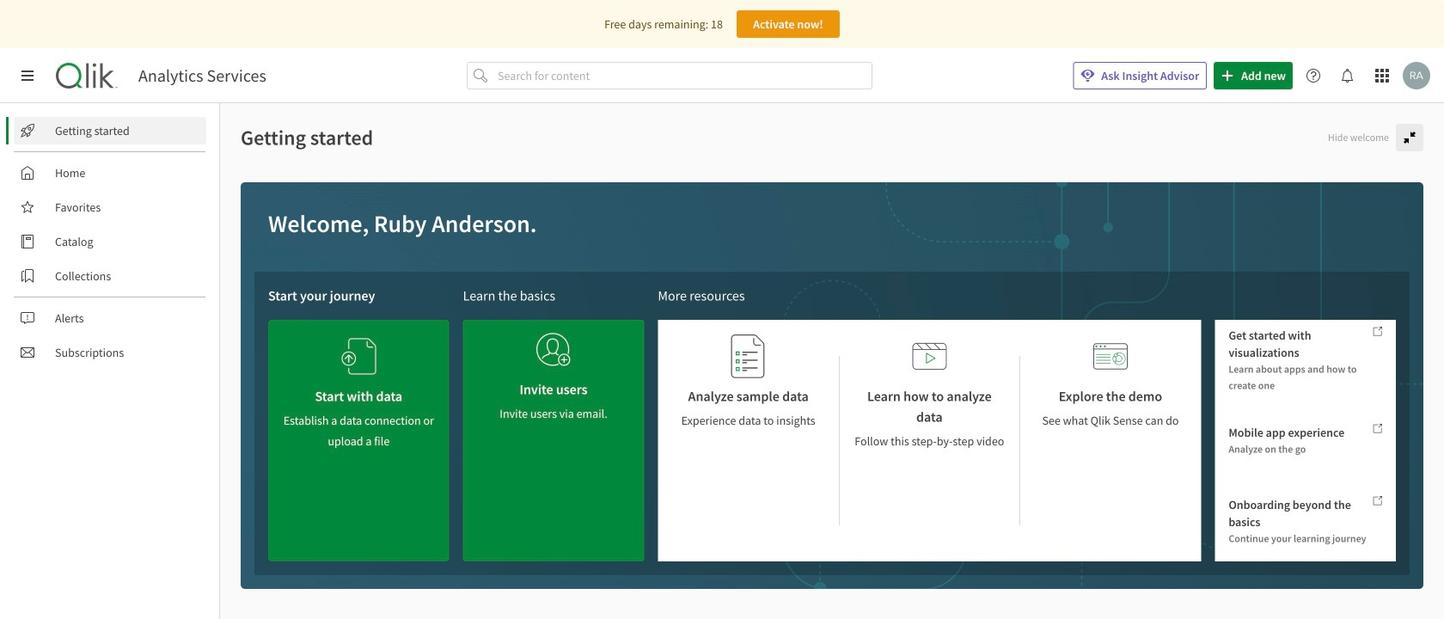 Task type: vqa. For each thing, say whether or not it's contained in the screenshot.
My New Sheet (1) Sheet Is Selected. Press The Spacebar Or Enter Key To Open My New Sheet (1) Sheet. Use The Right And Left Arrow Keys To Navigate. element tooltip
no



Task type: locate. For each thing, give the bounding box(es) containing it.
explore the demo image
[[1094, 334, 1128, 379]]

invite users image
[[537, 327, 571, 372]]

hide welcome image
[[1404, 131, 1417, 144]]

analyze sample data image
[[732, 334, 766, 379]]

navigation pane element
[[0, 110, 219, 373]]

analytics services element
[[138, 65, 266, 86]]

main content
[[220, 103, 1445, 619]]

Search for content text field
[[495, 62, 873, 89]]



Task type: describe. For each thing, give the bounding box(es) containing it.
close sidebar menu image
[[21, 69, 34, 83]]

ruby anderson image
[[1404, 62, 1431, 89]]

learn how to analyze data image
[[913, 334, 947, 379]]



